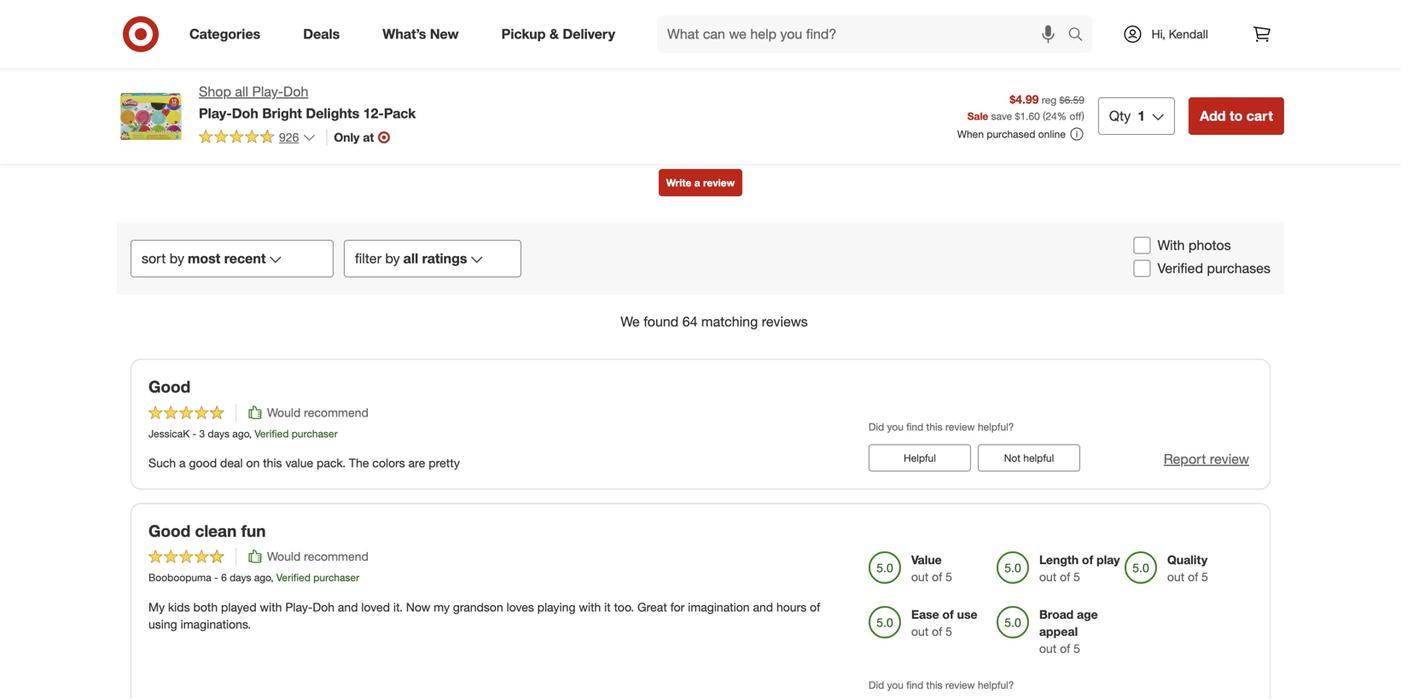 Task type: vqa. For each thing, say whether or not it's contained in the screenshot.
left Apply.
no



Task type: describe. For each thing, give the bounding box(es) containing it.
categories link
[[175, 15, 282, 53]]

good clean fun
[[149, 521, 266, 541]]

photos
[[1189, 237, 1231, 254]]

, for good clean fun
[[271, 571, 274, 584]]

when
[[958, 128, 984, 140]]

booboopuma
[[149, 571, 211, 584]]

0 vertical spatial verified
[[1158, 260, 1204, 276]]

report
[[1164, 451, 1206, 467]]

1 helpful? from the top
[[978, 420, 1014, 433]]

1 find from the top
[[907, 420, 924, 433]]

ago for good
[[232, 427, 249, 440]]

broad age appeal out of 5
[[1040, 607, 1098, 656]]

1 with from the left
[[260, 599, 282, 614]]

of down length at the bottom right of the page
[[1060, 569, 1071, 584]]

, for good
[[249, 427, 252, 440]]

3
[[199, 427, 205, 440]]

all inside shop all play-doh play-doh bright delights 12-pack
[[235, 83, 248, 100]]

shop
[[199, 83, 231, 100]]

review inside button
[[1210, 451, 1250, 467]]

Verified purchases checkbox
[[1134, 260, 1151, 277]]

1 horizontal spatial all
[[403, 250, 418, 267]]

new
[[430, 26, 459, 42]]

of inside quality out of 5
[[1188, 569, 1199, 584]]

review up helpful button
[[946, 420, 975, 433]]

on
[[246, 455, 260, 470]]

2 find from the top
[[907, 679, 924, 692]]

such
[[149, 455, 176, 470]]

it.
[[393, 599, 403, 614]]

matching
[[702, 313, 758, 330]]

quality
[[1168, 552, 1208, 567]]

)
[[1082, 110, 1085, 122]]

at
[[363, 130, 374, 145]]

1 vertical spatial doh
[[232, 105, 258, 122]]

6
[[221, 571, 227, 584]]

found
[[644, 313, 679, 330]]

pack
[[384, 105, 416, 122]]

would for good
[[267, 405, 301, 420]]

fun
[[241, 521, 266, 541]]

- for good clean fun
[[214, 571, 218, 584]]

what's new link
[[368, 15, 480, 53]]

ratings
[[422, 250, 467, 267]]

image of play-doh bright delights 12-pack image
[[117, 82, 185, 150]]

search button
[[1061, 15, 1102, 56]]

1
[[1138, 108, 1146, 124]]

2 did from the top
[[869, 679, 884, 692]]

categories
[[189, 26, 261, 42]]

ease of use out of 5
[[912, 607, 978, 639]]

by for filter by
[[385, 250, 400, 267]]

would for good clean fun
[[267, 549, 301, 564]]

add to cart button
[[1189, 97, 1285, 135]]

both
[[193, 599, 218, 614]]

pretty
[[429, 455, 460, 470]]

1 you from the top
[[887, 420, 904, 433]]

hours
[[777, 599, 807, 614]]

2 and from the left
[[753, 599, 773, 614]]

are
[[409, 455, 425, 470]]

64
[[683, 313, 698, 330]]

%
[[1057, 110, 1067, 122]]

what's new
[[383, 26, 459, 42]]

add to cart
[[1200, 108, 1274, 124]]

such a good deal on this value pack. the colors are pretty
[[149, 455, 460, 470]]

booboopuma - 6 days ago , verified purchaser
[[149, 571, 360, 584]]

out for broad age appeal out of 5
[[1040, 641, 1057, 656]]

delights
[[306, 105, 360, 122]]

2 with from the left
[[579, 599, 601, 614]]

write a review button
[[659, 169, 743, 196]]

filter by all ratings
[[355, 250, 467, 267]]

of inside broad age appeal out of 5
[[1060, 641, 1071, 656]]

what's
[[383, 26, 426, 42]]

playing
[[538, 599, 576, 614]]

played
[[221, 599, 257, 614]]

pickup
[[502, 26, 546, 42]]

reg
[[1042, 94, 1057, 106]]

1 vertical spatial this
[[263, 455, 282, 470]]

not
[[1004, 451, 1021, 464]]

qty
[[1110, 108, 1131, 124]]

would recommend for good
[[267, 405, 369, 420]]

recent
[[224, 250, 266, 267]]

out for length of play out of 5
[[1040, 569, 1057, 584]]

2 did you find this review helpful? from the top
[[869, 679, 1014, 692]]

online
[[1039, 128, 1066, 140]]

5 inside quality out of 5
[[1202, 569, 1209, 584]]

not helpful button
[[978, 444, 1081, 472]]

with
[[1158, 237, 1185, 254]]

5 for length of play out of 5
[[1074, 569, 1081, 584]]

days for good clean fun
[[230, 571, 251, 584]]

0 horizontal spatial play-
[[199, 105, 232, 122]]

hi,
[[1152, 26, 1166, 41]]

length
[[1040, 552, 1079, 567]]

only at
[[334, 130, 374, 145]]

age
[[1077, 607, 1098, 622]]

my kids both played with play-doh and loved it. now my grandson loves playing with it too. great for imagination and hours of using imaginations.
[[149, 599, 820, 631]]

verified purchases
[[1158, 260, 1271, 276]]

for
[[671, 599, 685, 614]]

my
[[434, 599, 450, 614]]

filter
[[355, 250, 382, 267]]

too.
[[614, 599, 634, 614]]

the
[[349, 455, 369, 470]]

value out of 5
[[912, 552, 953, 584]]

shop all play-doh play-doh bright delights 12-pack
[[199, 83, 416, 122]]

purchaser for good clean fun
[[314, 571, 360, 584]]

2 vertical spatial this
[[927, 679, 943, 692]]

0 vertical spatial this
[[927, 420, 943, 433]]

purchased
[[987, 128, 1036, 140]]

jessicak - 3 days ago , verified purchaser
[[149, 427, 338, 440]]

purchases
[[1207, 260, 1271, 276]]

bright
[[262, 105, 302, 122]]

out inside quality out of 5
[[1168, 569, 1185, 584]]

add
[[1200, 108, 1226, 124]]

broad
[[1040, 607, 1074, 622]]

only
[[334, 130, 360, 145]]



Task type: locate. For each thing, give the bounding box(es) containing it.
kendall
[[1169, 26, 1209, 41]]

1 vertical spatial verified
[[255, 427, 289, 440]]

doh up 926 "link"
[[232, 105, 258, 122]]

1 vertical spatial ago
[[254, 571, 271, 584]]

1 horizontal spatial days
[[230, 571, 251, 584]]

length of play out of 5
[[1040, 552, 1120, 584]]

0 vertical spatial a
[[695, 176, 700, 189]]

1 horizontal spatial value
[[912, 552, 942, 567]]

using
[[149, 617, 177, 631]]

1 vertical spatial all
[[403, 250, 418, 267]]

did you find this review helpful? down ease of use out of 5
[[869, 679, 1014, 692]]

helpful
[[1024, 451, 1054, 464]]

24
[[1046, 110, 1057, 122]]

1 vertical spatial find
[[907, 679, 924, 692]]

5 down appeal
[[1074, 641, 1081, 656]]

write
[[666, 176, 692, 189]]

0 horizontal spatial ago
[[232, 427, 249, 440]]

of up ease
[[932, 569, 943, 584]]

guest review image 1 of 2, zoom in image
[[580, 23, 687, 130]]

when purchased online
[[958, 128, 1066, 140]]

1 vertical spatial helpful?
[[978, 679, 1014, 692]]

a right such
[[179, 455, 186, 470]]

0 vertical spatial ,
[[249, 427, 252, 440]]

value
[[285, 455, 313, 470], [912, 552, 942, 567]]

out
[[912, 569, 929, 584], [1040, 569, 1057, 584], [1168, 569, 1185, 584], [912, 624, 929, 639], [1040, 641, 1057, 656]]

of
[[1082, 552, 1094, 567], [932, 569, 943, 584], [1060, 569, 1071, 584], [1188, 569, 1199, 584], [810, 599, 820, 614], [943, 607, 954, 622], [932, 624, 943, 639], [1060, 641, 1071, 656]]

0 horizontal spatial with
[[260, 599, 282, 614]]

would recommend up pack.
[[267, 405, 369, 420]]

1 horizontal spatial with
[[579, 599, 601, 614]]

0 horizontal spatial all
[[235, 83, 248, 100]]

out down ease
[[912, 624, 929, 639]]

1 vertical spatial you
[[887, 679, 904, 692]]

quality out of 5
[[1168, 552, 1209, 584]]

a
[[695, 176, 700, 189], [179, 455, 186, 470]]

0 horizontal spatial -
[[193, 427, 196, 440]]

1 vertical spatial days
[[230, 571, 251, 584]]

report review
[[1164, 451, 1250, 467]]

5 for broad age appeal out of 5
[[1074, 641, 1081, 656]]

pack.
[[317, 455, 346, 470]]

all right shop
[[235, 83, 248, 100]]

0 vertical spatial would
[[267, 405, 301, 420]]

0 vertical spatial did
[[869, 420, 884, 433]]

out down quality
[[1168, 569, 1185, 584]]

purchaser for good
[[292, 427, 338, 440]]

- for good
[[193, 427, 196, 440]]

would recommend up booboopuma - 6 days ago , verified purchaser
[[267, 549, 369, 564]]

review
[[703, 176, 735, 189], [946, 420, 975, 433], [1210, 451, 1250, 467], [946, 679, 975, 692]]

2 horizontal spatial play-
[[285, 599, 313, 614]]

1 vertical spatial a
[[179, 455, 186, 470]]

with right played
[[260, 599, 282, 614]]

by for sort by
[[170, 250, 184, 267]]

recommend for good clean fun
[[304, 549, 369, 564]]

doh inside my kids both played with play-doh and loved it. now my grandson loves playing with it too. great for imagination and hours of using imaginations.
[[313, 599, 335, 614]]

out inside broad age appeal out of 5
[[1040, 641, 1057, 656]]

off
[[1070, 110, 1082, 122]]

grandson
[[453, 599, 503, 614]]

1 did from the top
[[869, 420, 884, 433]]

sale
[[968, 110, 989, 122]]

this right on
[[263, 455, 282, 470]]

1 vertical spatial play-
[[199, 105, 232, 122]]

0 vertical spatial good
[[149, 377, 191, 397]]

1 would recommend from the top
[[267, 405, 369, 420]]

with photos
[[1158, 237, 1231, 254]]

recommend
[[304, 405, 369, 420], [304, 549, 369, 564]]

verified up on
[[255, 427, 289, 440]]

1 horizontal spatial and
[[753, 599, 773, 614]]

1 by from the left
[[170, 250, 184, 267]]

5 down quality
[[1202, 569, 1209, 584]]

2 would from the top
[[267, 549, 301, 564]]

1 horizontal spatial a
[[695, 176, 700, 189]]

2 good from the top
[[149, 521, 191, 541]]

days right 6
[[230, 571, 251, 584]]

value inside value out of 5
[[912, 552, 942, 567]]

out down length at the bottom right of the page
[[1040, 569, 1057, 584]]

and left the loved
[[338, 599, 358, 614]]

out inside ease of use out of 5
[[912, 624, 929, 639]]

- left 6
[[214, 571, 218, 584]]

good up the jessicak
[[149, 377, 191, 397]]

, right 6
[[271, 571, 274, 584]]

recommend up pack.
[[304, 405, 369, 420]]

and left hours
[[753, 599, 773, 614]]

did
[[869, 420, 884, 433], [869, 679, 884, 692]]

of inside my kids both played with play-doh and loved it. now my grandson loves playing with it too. great for imagination and hours of using imaginations.
[[810, 599, 820, 614]]

- left "3" at the bottom left
[[193, 427, 196, 440]]

colors
[[373, 455, 405, 470]]

of down appeal
[[1060, 641, 1071, 656]]

926 link
[[199, 129, 316, 148]]

1.60
[[1020, 110, 1040, 122]]

out for ease of use out of 5
[[912, 624, 929, 639]]

hi, kendall
[[1152, 26, 1209, 41]]

reviews
[[762, 313, 808, 330]]

1 horizontal spatial by
[[385, 250, 400, 267]]

5 inside broad age appeal out of 5
[[1074, 641, 1081, 656]]

5 inside ease of use out of 5
[[946, 624, 953, 639]]

play- down booboopuma - 6 days ago , verified purchaser
[[285, 599, 313, 614]]

0 vertical spatial doh
[[283, 83, 308, 100]]

1 vertical spatial value
[[912, 552, 942, 567]]

recommend for good
[[304, 405, 369, 420]]

0 horizontal spatial a
[[179, 455, 186, 470]]

ago up deal
[[232, 427, 249, 440]]

of down ease
[[932, 624, 943, 639]]

, up on
[[249, 427, 252, 440]]

this
[[927, 420, 943, 433], [263, 455, 282, 470], [927, 679, 943, 692]]

did you find this review helpful? up helpful button
[[869, 420, 1014, 433]]

5 inside value out of 5
[[946, 569, 953, 584]]

now
[[406, 599, 430, 614]]

5 for ease of use out of 5
[[946, 624, 953, 639]]

What can we help you find? suggestions appear below search field
[[657, 15, 1073, 53]]

days
[[208, 427, 230, 440], [230, 571, 251, 584]]

0 horizontal spatial and
[[338, 599, 358, 614]]

verified
[[1158, 260, 1204, 276], [255, 427, 289, 440], [276, 571, 311, 584]]

of right hours
[[810, 599, 820, 614]]

2 you from the top
[[887, 679, 904, 692]]

would recommend for good clean fun
[[267, 549, 369, 564]]

verified right 6
[[276, 571, 311, 584]]

would up the jessicak - 3 days ago , verified purchaser
[[267, 405, 301, 420]]

2 vertical spatial doh
[[313, 599, 335, 614]]

0 horizontal spatial days
[[208, 427, 230, 440]]

1 vertical spatial purchaser
[[314, 571, 360, 584]]

find down ease of use out of 5
[[907, 679, 924, 692]]

qty 1
[[1110, 108, 1146, 124]]

good for good
[[149, 377, 191, 397]]

appeal
[[1040, 624, 1078, 639]]

write a review
[[666, 176, 735, 189]]

out down appeal
[[1040, 641, 1057, 656]]

ago for good clean fun
[[254, 571, 271, 584]]

1 vertical spatial recommend
[[304, 549, 369, 564]]

verified for good
[[255, 427, 289, 440]]

$4.99
[[1010, 92, 1039, 107]]

days right "3" at the bottom left
[[208, 427, 230, 440]]

days for good
[[208, 427, 230, 440]]

$
[[1015, 110, 1020, 122]]

we
[[621, 313, 640, 330]]

jessicak
[[149, 427, 190, 440]]

verified for good clean fun
[[276, 571, 311, 584]]

&
[[550, 26, 559, 42]]

1 vertical spatial -
[[214, 571, 218, 584]]

$4.99 reg $6.59 sale save $ 1.60 ( 24 % off )
[[968, 92, 1085, 122]]

2 vertical spatial play-
[[285, 599, 313, 614]]

5 down length at the bottom right of the page
[[1074, 569, 1081, 584]]

1 good from the top
[[149, 377, 191, 397]]

pickup & delivery
[[502, 26, 615, 42]]

of inside value out of 5
[[932, 569, 943, 584]]

0 vertical spatial helpful?
[[978, 420, 1014, 433]]

0 horizontal spatial ,
[[249, 427, 252, 440]]

helpful
[[904, 451, 936, 464]]

2 horizontal spatial doh
[[313, 599, 335, 614]]

1 vertical spatial would
[[267, 549, 301, 564]]

clean
[[195, 521, 237, 541]]

imagination
[[688, 599, 750, 614]]

1 would from the top
[[267, 405, 301, 420]]

review down ease of use out of 5
[[946, 679, 975, 692]]

0 vertical spatial play-
[[252, 83, 283, 100]]

guest review image 2 of 2, zoom in image
[[701, 23, 807, 130]]

1 horizontal spatial doh
[[283, 83, 308, 100]]

would up booboopuma - 6 days ago , verified purchaser
[[267, 549, 301, 564]]

2 helpful? from the top
[[978, 679, 1014, 692]]

this down ease of use out of 5
[[927, 679, 943, 692]]

0 vertical spatial did you find this review helpful?
[[869, 420, 1014, 433]]

helpful?
[[978, 420, 1014, 433], [978, 679, 1014, 692]]

great
[[638, 599, 667, 614]]

value up ease
[[912, 552, 942, 567]]

1 recommend from the top
[[304, 405, 369, 420]]

2 by from the left
[[385, 250, 400, 267]]

my
[[149, 599, 165, 614]]

0 vertical spatial value
[[285, 455, 313, 470]]

verified down with
[[1158, 260, 1204, 276]]

review inside button
[[703, 176, 735, 189]]

most
[[188, 250, 220, 267]]

a inside 'write a review' button
[[695, 176, 700, 189]]

play-
[[252, 83, 283, 100], [199, 105, 232, 122], [285, 599, 313, 614]]

this up helpful button
[[927, 420, 943, 433]]

1 vertical spatial would recommend
[[267, 549, 369, 564]]

2 recommend from the top
[[304, 549, 369, 564]]

a for write
[[695, 176, 700, 189]]

with left it
[[579, 599, 601, 614]]

ago up played
[[254, 571, 271, 584]]

review right 'report'
[[1210, 451, 1250, 467]]

0 horizontal spatial by
[[170, 250, 184, 267]]

out up ease
[[912, 569, 929, 584]]

5 inside the length of play out of 5
[[1074, 569, 1081, 584]]

you
[[887, 420, 904, 433], [887, 679, 904, 692]]

2 would recommend from the top
[[267, 549, 369, 564]]

loved
[[361, 599, 390, 614]]

find
[[907, 420, 924, 433], [907, 679, 924, 692]]

doh up bright
[[283, 83, 308, 100]]

0 vertical spatial recommend
[[304, 405, 369, 420]]

1 vertical spatial ,
[[271, 571, 274, 584]]

1 horizontal spatial play-
[[252, 83, 283, 100]]

2 vertical spatial verified
[[276, 571, 311, 584]]

all left the ratings
[[403, 250, 418, 267]]

we found 64 matching reviews
[[621, 313, 808, 330]]

helpful button
[[869, 444, 971, 472]]

doh left the loved
[[313, 599, 335, 614]]

sort by most recent
[[142, 250, 266, 267]]

0 vertical spatial find
[[907, 420, 924, 433]]

0 vertical spatial you
[[887, 420, 904, 433]]

and
[[338, 599, 358, 614], [753, 599, 773, 614]]

out inside the length of play out of 5
[[1040, 569, 1057, 584]]

12-
[[363, 105, 384, 122]]

did you find this review helpful?
[[869, 420, 1014, 433], [869, 679, 1014, 692]]

0 vertical spatial all
[[235, 83, 248, 100]]

recommend up the loved
[[304, 549, 369, 564]]

by right filter
[[385, 250, 400, 267]]

good
[[189, 455, 217, 470]]

it
[[604, 599, 611, 614]]

search
[[1061, 27, 1102, 44]]

play- up bright
[[252, 83, 283, 100]]

926
[[279, 130, 299, 145]]

play- down shop
[[199, 105, 232, 122]]

0 horizontal spatial doh
[[232, 105, 258, 122]]

out inside value out of 5
[[912, 569, 929, 584]]

0 vertical spatial days
[[208, 427, 230, 440]]

0 vertical spatial purchaser
[[292, 427, 338, 440]]

a right write
[[695, 176, 700, 189]]

1 horizontal spatial ,
[[271, 571, 274, 584]]

good for good clean fun
[[149, 521, 191, 541]]

0 vertical spatial ago
[[232, 427, 249, 440]]

value left pack.
[[285, 455, 313, 470]]

1 did you find this review helpful? from the top
[[869, 420, 1014, 433]]

1 vertical spatial good
[[149, 521, 191, 541]]

1 vertical spatial did
[[869, 679, 884, 692]]

doh
[[283, 83, 308, 100], [232, 105, 258, 122], [313, 599, 335, 614]]

by right sort
[[170, 250, 184, 267]]

1 vertical spatial did you find this review helpful?
[[869, 679, 1014, 692]]

cart
[[1247, 108, 1274, 124]]

1 horizontal spatial ago
[[254, 571, 271, 584]]

a for such
[[179, 455, 186, 470]]

use
[[957, 607, 978, 622]]

good left clean
[[149, 521, 191, 541]]

0 horizontal spatial value
[[285, 455, 313, 470]]

find up helpful button
[[907, 420, 924, 433]]

With photos checkbox
[[1134, 237, 1151, 254]]

play
[[1097, 552, 1120, 567]]

of down quality
[[1188, 569, 1199, 584]]

kids
[[168, 599, 190, 614]]

(
[[1043, 110, 1046, 122]]

of left play
[[1082, 552, 1094, 567]]

5 down value out of 5
[[946, 624, 953, 639]]

play- inside my kids both played with play-doh and loved it. now my grandson loves playing with it too. great for imagination and hours of using imaginations.
[[285, 599, 313, 614]]

0 vertical spatial -
[[193, 427, 196, 440]]

1 horizontal spatial -
[[214, 571, 218, 584]]

5 up ease of use out of 5
[[946, 569, 953, 584]]

1 and from the left
[[338, 599, 358, 614]]

of left use
[[943, 607, 954, 622]]

review right write
[[703, 176, 735, 189]]

0 vertical spatial would recommend
[[267, 405, 369, 420]]



